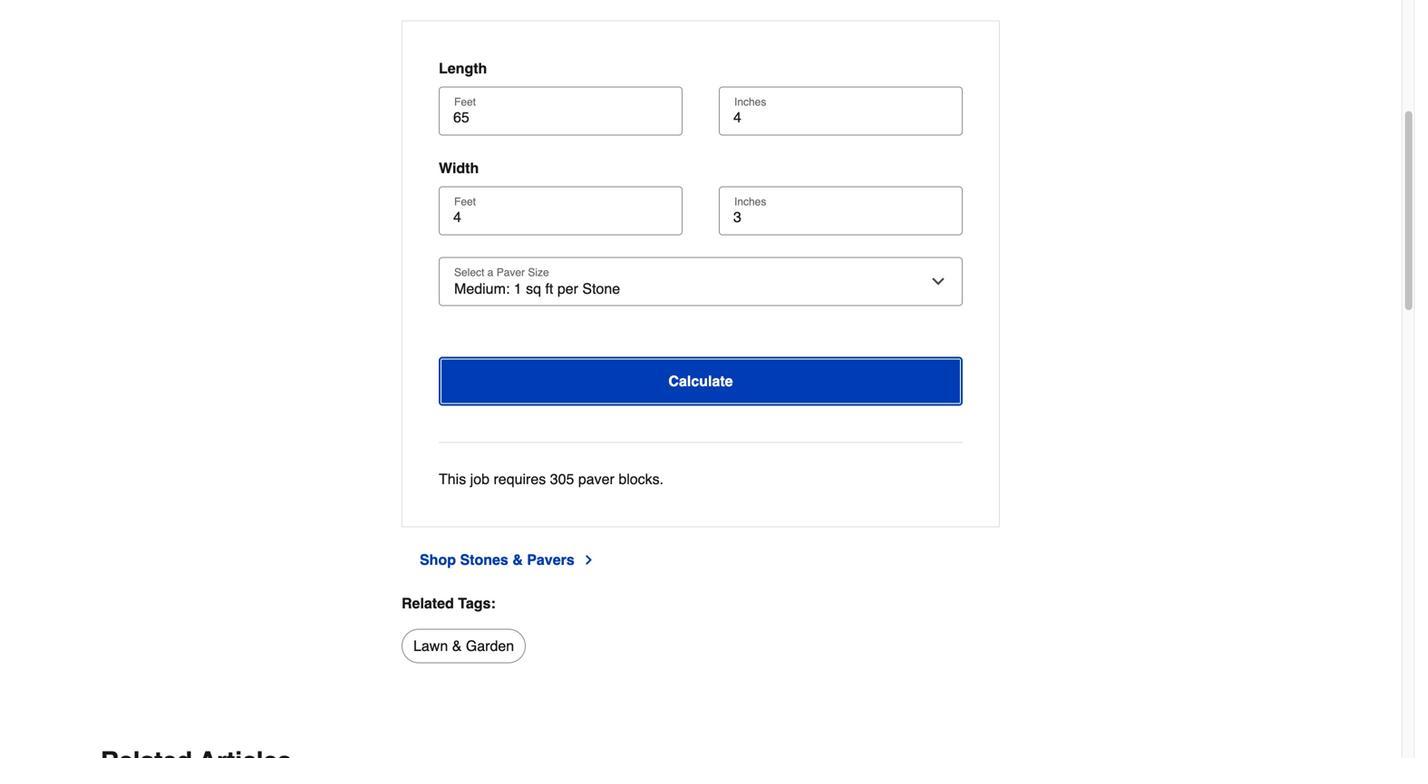 Task type: describe. For each thing, give the bounding box(es) containing it.
blocks.
[[619, 471, 664, 487]]

tags:
[[458, 595, 496, 612]]

lawn
[[414, 637, 448, 654]]

shop stones & pavers
[[420, 551, 575, 568]]

garden
[[466, 637, 514, 654]]

shop
[[420, 551, 456, 568]]

length
[[439, 60, 487, 77]]

lawn & garden link
[[402, 629, 526, 663]]

stones
[[460, 551, 509, 568]]

chevron right image
[[582, 553, 596, 567]]

job
[[470, 471, 490, 487]]

length inches text field
[[726, 108, 956, 127]]

0 horizontal spatial &
[[452, 637, 462, 654]]

shop stones & pavers link
[[420, 549, 596, 571]]



Task type: vqa. For each thing, say whether or not it's contained in the screenshot.
Lawn & Garden
yes



Task type: locate. For each thing, give the bounding box(es) containing it.
0 vertical spatial &
[[513, 551, 523, 568]]

requires
[[494, 471, 546, 487]]

& right lawn
[[452, 637, 462, 654]]

width feet text field
[[446, 208, 676, 226]]

1 vertical spatial &
[[452, 637, 462, 654]]

& left pavers at the bottom
[[513, 551, 523, 568]]

305
[[550, 471, 574, 487]]

width inches text field
[[726, 208, 956, 226]]

&
[[513, 551, 523, 568], [452, 637, 462, 654]]

calculate
[[669, 373, 733, 389]]

lawn & garden
[[414, 637, 514, 654]]

paver
[[578, 471, 615, 487]]

related tags:
[[402, 595, 496, 612]]

calculate button
[[439, 357, 963, 406]]

this job requires 305 paver blocks.
[[439, 471, 664, 487]]

pavers
[[527, 551, 575, 568]]

related
[[402, 595, 454, 612]]

1 horizontal spatial &
[[513, 551, 523, 568]]

length feet text field
[[446, 108, 676, 127]]

this
[[439, 471, 466, 487]]

width
[[439, 160, 479, 176]]



